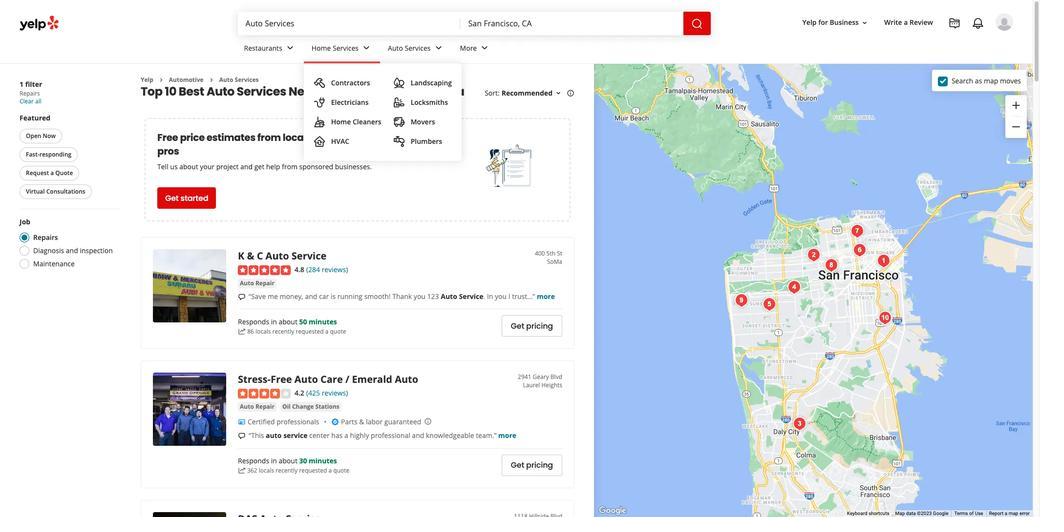 Task type: describe. For each thing, give the bounding box(es) containing it.
about inside free price estimates from local auto repair pros tell us about your project and get help from sponsored businesses.
[[179, 162, 198, 172]]

moves
[[1000, 76, 1021, 85]]

services left the "near" in the top of the page
[[237, 84, 286, 100]]

get pricing for 50 minutes
[[511, 321, 553, 332]]

(425 reviews) link
[[306, 388, 348, 399]]

recommended button
[[502, 89, 562, 98]]

in for 50 minutes
[[271, 318, 277, 327]]

more link
[[452, 35, 498, 64]]

laurel
[[523, 382, 540, 390]]

auto repair for second auto repair button from the bottom of the page
[[240, 279, 274, 288]]

16 chevron right v2 image
[[157, 76, 165, 84]]

project
[[216, 162, 239, 172]]

1 you from the left
[[414, 292, 425, 301]]

google image
[[596, 505, 629, 518]]

Find text field
[[245, 18, 453, 29]]

care
[[320, 373, 343, 387]]

virtual consultations
[[26, 188, 85, 196]]

more link for "save me money, and car is running smooth! thank you 123 auto service . in you i trust..." more
[[537, 292, 555, 301]]

(284 reviews)
[[306, 265, 348, 275]]

& for labor
[[359, 418, 364, 427]]

job
[[20, 217, 30, 227]]

oil
[[282, 403, 291, 411]]

automotive link
[[169, 76, 204, 84]]

help
[[266, 162, 280, 172]]

requested for 50
[[296, 328, 324, 336]]

home cleaners link
[[310, 112, 385, 132]]

home for home cleaners
[[331, 117, 351, 127]]

locksmiths
[[411, 98, 448, 107]]

30
[[299, 457, 307, 466]]

locksmiths link
[[389, 93, 456, 112]]

responds in about 30 minutes
[[238, 457, 337, 466]]

4.8 star rating image
[[238, 266, 291, 276]]

clear all link
[[20, 97, 41, 106]]

auto
[[266, 431, 282, 441]]

stress-free auto care / emerald auto
[[238, 373, 418, 387]]

locals for responds in about 50 minutes
[[255, 328, 271, 336]]

projects image
[[949, 18, 960, 29]]

(425
[[306, 389, 320, 398]]

shortcuts
[[869, 512, 889, 517]]

money,
[[280, 292, 303, 301]]

"this
[[249, 431, 264, 441]]

map for moves
[[984, 76, 998, 85]]

86
[[247, 328, 254, 336]]

tell
[[157, 162, 168, 172]]

thank
[[392, 292, 412, 301]]

filter
[[25, 80, 42, 89]]

recently for 50 minutes
[[272, 328, 294, 336]]

smooth!
[[364, 292, 391, 301]]

auto repair for first auto repair button from the bottom of the page
[[240, 403, 274, 411]]

50
[[299, 318, 307, 327]]

labor
[[366, 418, 383, 427]]

request a quote
[[26, 169, 73, 177]]

service
[[283, 431, 307, 441]]

0 vertical spatial service
[[292, 250, 326, 263]]

sunset 76 auto repair & tire center image
[[760, 295, 779, 314]]

landscaping link
[[389, 73, 456, 93]]

none field near
[[468, 18, 675, 29]]

24 chevron down v2 image for auto services
[[433, 42, 444, 54]]

contractors link
[[310, 73, 385, 93]]

search as map moves
[[952, 76, 1021, 85]]

report a map error
[[989, 512, 1030, 517]]

stress-free auto care / emerald auto image
[[153, 373, 226, 447]]

francisco,
[[344, 84, 404, 100]]

400 5th st soma
[[535, 250, 562, 266]]

sort:
[[485, 89, 500, 98]]

24 chevron down v2 image for more
[[479, 42, 491, 54]]

get for responds in about 30 minutes
[[511, 460, 524, 471]]

4.8
[[295, 265, 304, 275]]

and down guaranteed
[[412, 431, 424, 441]]

auto right 123
[[441, 292, 457, 301]]

electricians link
[[310, 93, 385, 112]]

1 horizontal spatial service
[[459, 292, 483, 301]]

das auto service image
[[790, 415, 809, 434]]

1 vertical spatial auto services
[[219, 76, 259, 84]]

4.2 star rating image
[[238, 389, 291, 399]]

recently for 30 minutes
[[276, 467, 298, 475]]

get
[[254, 162, 264, 172]]

is
[[331, 292, 336, 301]]

emerald
[[352, 373, 392, 387]]

24 home cleaning v2 image
[[313, 116, 325, 128]]

reviews) for service
[[322, 265, 348, 275]]

all
[[35, 97, 41, 106]]

ksh automotive image
[[850, 241, 870, 260]]

(425 reviews)
[[306, 389, 348, 398]]

k
[[238, 250, 244, 263]]

landscaping
[[411, 78, 452, 87]]

near
[[289, 84, 317, 100]]

professional
[[371, 431, 410, 441]]

sponsored
[[299, 162, 333, 172]]

auto up '16 certified professionals v2' icon
[[240, 403, 254, 411]]

in for 30 minutes
[[271, 457, 277, 466]]

4.2 link
[[295, 388, 304, 399]]

about for responds in about 30 minutes
[[279, 457, 297, 466]]

24 plumbers v2 image
[[393, 136, 405, 148]]

free price estimates from local auto repair pros image
[[486, 142, 535, 191]]

minutes for responds in about 50 minutes
[[309, 318, 337, 327]]

362 locals recently requested a quote
[[247, 467, 349, 475]]

pricing for responds in about 50 minutes
[[526, 321, 553, 332]]

soma
[[547, 258, 562, 266]]

jt's auto repair image
[[732, 291, 751, 310]]

data
[[906, 512, 916, 517]]

requested for 30
[[299, 467, 327, 475]]

hvac link
[[310, 132, 385, 151]]

86 locals recently requested a quote
[[247, 328, 346, 336]]

1 vertical spatial more
[[498, 431, 516, 441]]

auto right 16 chevron right v2 image
[[219, 76, 233, 84]]

stress-free auto care / emerald auto image
[[804, 245, 824, 265]]

in
[[487, 292, 493, 301]]

map
[[895, 512, 905, 517]]

team."
[[476, 431, 497, 441]]

responds for responds in about 50 minutes
[[238, 318, 269, 327]]

a down 'has'
[[329, 467, 332, 475]]

us
[[170, 162, 178, 172]]

highly
[[350, 431, 369, 441]]

16 chevron down v2 image for recommended
[[554, 90, 562, 97]]

zoom out image
[[1010, 121, 1022, 133]]

k & c auto service image
[[153, 250, 226, 323]]

0 vertical spatial auto services link
[[380, 35, 452, 64]]

auto right best
[[206, 84, 234, 100]]

locals for responds in about 30 minutes
[[259, 467, 274, 475]]

1 auto repair button from the top
[[238, 279, 276, 289]]

featured group
[[18, 113, 121, 201]]

estimates
[[206, 131, 255, 145]]

repair for first auto repair button from the bottom of the page
[[255, 403, 274, 411]]

open now button
[[20, 129, 62, 144]]

stress-free auto care / emerald auto link
[[238, 373, 418, 387]]

get started
[[165, 193, 208, 204]]

.
[[483, 292, 485, 301]]

more
[[460, 43, 477, 53]]

1 vertical spatial repairs
[[33, 233, 58, 242]]

1 vertical spatial auto services link
[[219, 76, 259, 84]]

map region
[[591, 2, 1040, 518]]

24 chevron down v2 image for restaurants
[[284, 42, 296, 54]]

2 you from the left
[[495, 292, 507, 301]]

pros
[[157, 145, 179, 158]]

a down car
[[325, 328, 328, 336]]

inspection
[[80, 246, 113, 255]]

started
[[181, 193, 208, 204]]

yelp for business
[[802, 18, 859, 27]]

knowledgeable
[[426, 431, 474, 441]]

home services
[[312, 43, 359, 53]]

a inside request a quote button
[[50, 169, 54, 177]]

minutes for responds in about 30 minutes
[[309, 457, 337, 466]]

1
[[20, 80, 23, 89]]

menu inside business categories element
[[304, 64, 462, 161]]

price
[[180, 131, 205, 145]]

home for home services
[[312, 43, 331, 53]]

"save
[[249, 292, 266, 301]]

mike's union auto repair image
[[785, 278, 804, 297]]

precision auto repair image
[[822, 256, 841, 275]]

search image
[[691, 18, 703, 30]]



Task type: vqa. For each thing, say whether or not it's contained in the screenshot.
first View from left
no



Task type: locate. For each thing, give the bounding box(es) containing it.
24 chevron down v2 image left more
[[433, 42, 444, 54]]

auto services link right 16 chevron right v2 image
[[219, 76, 259, 84]]

repairs down filter
[[20, 89, 40, 98]]

free up 4.2 star rating image
[[271, 373, 292, 387]]

1 vertical spatial &
[[359, 418, 364, 427]]

24 chevron down v2 image right the restaurants
[[284, 42, 296, 54]]

& right parts
[[359, 418, 364, 427]]

yelp left 16 chevron right v2 icon
[[141, 76, 153, 84]]

and
[[240, 162, 253, 172], [66, 246, 78, 255], [305, 292, 317, 301], [412, 431, 424, 441]]

option group
[[17, 217, 121, 272]]

about right us
[[179, 162, 198, 172]]

recently down responds in about 50 minutes
[[272, 328, 294, 336]]

2 auto repair from the top
[[240, 403, 274, 411]]

service left in
[[459, 292, 483, 301]]

movers
[[411, 117, 435, 127]]

k & c auto service
[[238, 250, 326, 263]]

0 horizontal spatial auto services
[[219, 76, 259, 84]]

0 horizontal spatial 16 chevron down v2 image
[[554, 90, 562, 97]]

top 10 best auto services near san francisco, california
[[141, 84, 464, 100]]

reviews) down care
[[322, 389, 348, 398]]

menu
[[304, 64, 462, 161]]

24 chevron down v2 image
[[361, 42, 372, 54], [433, 42, 444, 54]]

yelp for yelp for business
[[802, 18, 817, 27]]

5th
[[546, 250, 555, 258]]

16 info v2 image
[[567, 90, 574, 97]]

services down find field
[[333, 43, 359, 53]]

1 horizontal spatial 16 chevron down v2 image
[[861, 19, 869, 27]]

1 vertical spatial auto repair
[[240, 403, 274, 411]]

notifications image
[[972, 18, 984, 29]]

minutes right 30
[[309, 457, 337, 466]]

contractors
[[331, 78, 370, 87]]

quote down the is
[[330, 328, 346, 336]]

parts
[[341, 418, 357, 427]]

2 in from the top
[[271, 457, 277, 466]]

request a quote button
[[20, 166, 79, 181]]

1 none field from the left
[[245, 18, 453, 29]]

1 vertical spatial 16 chevron down v2 image
[[554, 90, 562, 97]]

auto down 24 home cleaning v2 icon
[[308, 131, 331, 145]]

car
[[319, 292, 329, 301]]

0 vertical spatial auto services
[[388, 43, 431, 53]]

businesses.
[[335, 162, 372, 172]]

minutes
[[309, 318, 337, 327], [309, 457, 337, 466]]

quote for 30 minutes
[[333, 467, 349, 475]]

2 24 chevron down v2 image from the left
[[479, 42, 491, 54]]

diagnosis
[[33, 246, 64, 255]]

24 heating cooling v2 image
[[313, 136, 325, 148]]

write
[[884, 18, 902, 27]]

auto repair up "save
[[240, 279, 274, 288]]

responds up 362
[[238, 457, 269, 466]]

yelp left for
[[802, 18, 817, 27]]

requested down 50
[[296, 328, 324, 336]]

error
[[1020, 512, 1030, 517]]

1 horizontal spatial from
[[282, 162, 297, 172]]

get for responds in about 50 minutes
[[511, 321, 524, 332]]

16 chevron down v2 image inside recommended dropdown button
[[554, 90, 562, 97]]

16 chevron down v2 image right business
[[861, 19, 869, 27]]

write a review link
[[880, 14, 937, 31]]

1 vertical spatial auto repair button
[[238, 403, 276, 412]]

0 horizontal spatial free
[[157, 131, 178, 145]]

16 speech v2 image
[[238, 433, 246, 441]]

24 chevron down v2 image inside more link
[[479, 42, 491, 54]]

free price estimates from local auto repair pros tell us about your project and get help from sponsored businesses.
[[157, 131, 372, 172]]

terms of use
[[954, 512, 983, 517]]

home up 24 contractor v2 icon
[[312, 43, 331, 53]]

you left 123
[[414, 292, 425, 301]]

0 horizontal spatial more link
[[498, 431, 516, 441]]

None field
[[245, 18, 453, 29], [468, 18, 675, 29]]

1 auto repair link from the top
[[238, 279, 276, 289]]

0 vertical spatial requested
[[296, 328, 324, 336]]

2 get pricing from the top
[[511, 460, 553, 471]]

2 auto repair button from the top
[[238, 403, 276, 412]]

about up 86 locals recently requested a quote
[[279, 318, 297, 327]]

1 auto repair from the top
[[240, 279, 274, 288]]

0 horizontal spatial service
[[292, 250, 326, 263]]

1 horizontal spatial &
[[359, 418, 364, 427]]

a inside write a review link
[[904, 18, 908, 27]]

24 chevron down v2 image inside home services link
[[361, 42, 372, 54]]

1 horizontal spatial yelp
[[802, 18, 817, 27]]

use
[[975, 512, 983, 517]]

recently
[[272, 328, 294, 336], [276, 467, 298, 475]]

eddy's auto services image
[[848, 222, 867, 241]]

and up maintenance
[[66, 246, 78, 255]]

4.8 link
[[295, 264, 304, 275]]

restaurants link
[[236, 35, 304, 64]]

reviews) for /
[[322, 389, 348, 398]]

services right 16 chevron right v2 image
[[235, 76, 259, 84]]

1 vertical spatial map
[[1009, 512, 1018, 517]]

16 speech v2 image
[[238, 294, 246, 301]]

locals
[[255, 328, 271, 336], [259, 467, 274, 475]]

0 horizontal spatial yelp
[[141, 76, 153, 84]]

repairs inside 1 filter repairs clear all
[[20, 89, 40, 98]]

service up the (284
[[292, 250, 326, 263]]

0 horizontal spatial &
[[247, 250, 254, 263]]

(284 reviews) link
[[306, 264, 348, 275]]

2 minutes from the top
[[309, 457, 337, 466]]

1 horizontal spatial auto services
[[388, 43, 431, 53]]

(284
[[306, 265, 320, 275]]

certified
[[248, 418, 275, 427]]

free
[[157, 131, 178, 145], [271, 373, 292, 387]]

more link right trust..."
[[537, 292, 555, 301]]

16 certified professionals v2 image
[[238, 419, 246, 426]]

google
[[933, 512, 948, 517]]

more link right team."
[[498, 431, 516, 441]]

/
[[345, 373, 349, 387]]

0 horizontal spatial none field
[[245, 18, 453, 29]]

locals right 362
[[259, 467, 274, 475]]

0 vertical spatial more
[[537, 292, 555, 301]]

& left c
[[247, 250, 254, 263]]

0 vertical spatial in
[[271, 318, 277, 327]]

parts & labor guaranteed
[[341, 418, 421, 427]]

16 parts labor guarantee v2 image
[[331, 419, 339, 426]]

auto services link up landscaping link
[[380, 35, 452, 64]]

in up 86 locals recently requested a quote
[[271, 318, 277, 327]]

1 minutes from the top
[[309, 318, 337, 327]]

a right report at the right
[[1005, 512, 1007, 517]]

in
[[271, 318, 277, 327], [271, 457, 277, 466]]

hvac
[[331, 137, 349, 146]]

repair down home cleaners
[[333, 131, 365, 145]]

pricing
[[526, 321, 553, 332], [526, 460, 553, 471]]

map left error
[[1009, 512, 1018, 517]]

auto
[[388, 43, 403, 53], [219, 76, 233, 84], [206, 84, 234, 100], [308, 131, 331, 145], [266, 250, 289, 263], [240, 279, 254, 288], [441, 292, 457, 301], [294, 373, 318, 387], [395, 373, 418, 387], [240, 403, 254, 411]]

24 chevron down v2 image inside auto services link
[[433, 42, 444, 54]]

a right 'has'
[[344, 431, 348, 441]]

repair inside free price estimates from local auto repair pros tell us about your project and get help from sponsored businesses.
[[333, 131, 365, 145]]

keyboard
[[847, 512, 867, 517]]

"save me money, and car is running smooth! thank you 123 auto service . in you i trust..." more
[[249, 292, 555, 301]]

from
[[257, 131, 281, 145], [282, 162, 297, 172]]

request
[[26, 169, 49, 177]]

auto repair button
[[238, 279, 276, 289], [238, 403, 276, 412]]

reviews) right the (284
[[322, 265, 348, 275]]

1 vertical spatial get pricing button
[[501, 455, 562, 477]]

16 chevron down v2 image for yelp for business
[[861, 19, 869, 27]]

1 responds from the top
[[238, 318, 269, 327]]

0 vertical spatial auto repair button
[[238, 279, 276, 289]]

you left the i on the left bottom of the page
[[495, 292, 507, 301]]

1 vertical spatial home
[[331, 117, 351, 127]]

free inside free price estimates from local auto repair pros tell us about your project and get help from sponsored businesses.
[[157, 131, 178, 145]]

1 vertical spatial recently
[[276, 467, 298, 475]]

1 horizontal spatial free
[[271, 373, 292, 387]]

more right trust..."
[[537, 292, 555, 301]]

free left price
[[157, 131, 178, 145]]

get pricing button for responds in about 50 minutes
[[501, 316, 562, 337]]

0 vertical spatial yelp
[[802, 18, 817, 27]]

locals right the "86"
[[255, 328, 271, 336]]

responding
[[39, 150, 71, 159]]

recommended
[[502, 89, 553, 98]]

more link
[[537, 292, 555, 301], [498, 431, 516, 441]]

16 chevron down v2 image inside yelp for business button
[[861, 19, 869, 27]]

about
[[179, 162, 198, 172], [279, 318, 297, 327], [279, 457, 297, 466]]

you
[[414, 292, 425, 301], [495, 292, 507, 301]]

from left the local
[[257, 131, 281, 145]]

stress-
[[238, 373, 271, 387]]

0 vertical spatial map
[[984, 76, 998, 85]]

1 vertical spatial auto repair link
[[238, 403, 276, 412]]

1 horizontal spatial more link
[[537, 292, 555, 301]]

1 horizontal spatial more
[[537, 292, 555, 301]]

0 vertical spatial get pricing
[[511, 321, 553, 332]]

auto repair
[[240, 279, 274, 288], [240, 403, 274, 411]]

None search field
[[238, 12, 713, 35]]

recently down responds in about 30 minutes at the bottom left of page
[[276, 467, 298, 475]]

1 vertical spatial free
[[271, 373, 292, 387]]

24 electrician v2 image
[[313, 97, 325, 108]]

auto repair button down 4.2 star rating image
[[238, 403, 276, 412]]

keyboard shortcuts
[[847, 512, 889, 517]]

auto right emerald
[[395, 373, 418, 387]]

1 vertical spatial from
[[282, 162, 297, 172]]

1 filter repairs clear all
[[20, 80, 42, 106]]

repair for second auto repair button from the bottom of the page
[[255, 279, 274, 288]]

& for c
[[247, 250, 254, 263]]

1 vertical spatial pricing
[[526, 460, 553, 471]]

responds in about 50 minutes
[[238, 318, 337, 327]]

responds up the "86"
[[238, 318, 269, 327]]

0 horizontal spatial you
[[414, 292, 425, 301]]

auto up 24 landscaping v2 image in the top of the page
[[388, 43, 403, 53]]

1 horizontal spatial auto services link
[[380, 35, 452, 64]]

1 vertical spatial more link
[[498, 431, 516, 441]]

auto right c
[[266, 250, 289, 263]]

more right team."
[[498, 431, 516, 441]]

group
[[1005, 95, 1027, 138]]

from right help
[[282, 162, 297, 172]]

report a map error link
[[989, 512, 1030, 517]]

oil change stations
[[282, 403, 339, 411]]

minutes right 50
[[309, 318, 337, 327]]

blvd
[[550, 373, 562, 382]]

1 horizontal spatial map
[[1009, 512, 1018, 517]]

1 vertical spatial requested
[[299, 467, 327, 475]]

Near text field
[[468, 18, 675, 29]]

0 vertical spatial get
[[165, 193, 179, 204]]

for
[[818, 18, 828, 27]]

1 horizontal spatial 24 chevron down v2 image
[[479, 42, 491, 54]]

get pricing button for responds in about 30 minutes
[[501, 455, 562, 477]]

16 trending v2 image
[[238, 328, 246, 336]]

geary
[[533, 373, 549, 382]]

get pricing
[[511, 321, 553, 332], [511, 460, 553, 471]]

option group containing job
[[17, 217, 121, 272]]

auto services up 24 landscaping v2 image in the top of the page
[[388, 43, 431, 53]]

2 vertical spatial repair
[[255, 403, 274, 411]]

k & c auto service image
[[874, 251, 894, 271]]

16 chevron right v2 image
[[207, 76, 215, 84]]

map data ©2023 google
[[895, 512, 948, 517]]

responds for responds in about 30 minutes
[[238, 457, 269, 466]]

1 vertical spatial reviews)
[[322, 389, 348, 398]]

24 chevron down v2 image for home services
[[361, 42, 372, 54]]

0 horizontal spatial 24 chevron down v2 image
[[284, 42, 296, 54]]

24 landscaping v2 image
[[393, 77, 405, 89]]

auto inside free price estimates from local auto repair pros tell us about your project and get help from sponsored businesses.
[[308, 131, 331, 145]]

0 vertical spatial 16 chevron down v2 image
[[861, 19, 869, 27]]

24 chevron down v2 image inside the 'restaurants' link
[[284, 42, 296, 54]]

consultations
[[46, 188, 85, 196]]

1 vertical spatial about
[[279, 318, 297, 327]]

1 vertical spatial get pricing
[[511, 460, 553, 471]]

1 24 chevron down v2 image from the left
[[284, 42, 296, 54]]

auto up 4.2 link
[[294, 373, 318, 387]]

16 chevron down v2 image left 16 info v2 image
[[554, 90, 562, 97]]

0 vertical spatial free
[[157, 131, 178, 145]]

0 vertical spatial from
[[257, 131, 281, 145]]

get
[[165, 193, 179, 204], [511, 321, 524, 332], [511, 460, 524, 471]]

2 get pricing button from the top
[[501, 455, 562, 477]]

24 chevron down v2 image right more
[[479, 42, 491, 54]]

menu containing contractors
[[304, 64, 462, 161]]

0 vertical spatial get pricing button
[[501, 316, 562, 337]]

0 vertical spatial reviews)
[[322, 265, 348, 275]]

map for error
[[1009, 512, 1018, 517]]

auto repair link up "save
[[238, 279, 276, 289]]

open
[[26, 132, 41, 140]]

get pricing for 30 minutes
[[511, 460, 553, 471]]

featured
[[20, 113, 50, 123]]

0 vertical spatial recently
[[272, 328, 294, 336]]

1 horizontal spatial none field
[[468, 18, 675, 29]]

1 reviews) from the top
[[322, 265, 348, 275]]

ajc auto body image
[[875, 308, 895, 328]]

map
[[984, 76, 998, 85], [1009, 512, 1018, 517]]

get inside button
[[165, 193, 179, 204]]

quote down 'has'
[[333, 467, 349, 475]]

2 pricing from the top
[[526, 460, 553, 471]]

auto repair button up "save
[[238, 279, 276, 289]]

repairs up the diagnosis
[[33, 233, 58, 242]]

2 24 chevron down v2 image from the left
[[433, 42, 444, 54]]

user actions element
[[795, 12, 1027, 72]]

0 vertical spatial more link
[[537, 292, 555, 301]]

repair down 4.2 star rating image
[[255, 403, 274, 411]]

as
[[975, 76, 982, 85]]

auto repair down 4.2 star rating image
[[240, 403, 274, 411]]

0 vertical spatial home
[[312, 43, 331, 53]]

1 vertical spatial repair
[[255, 279, 274, 288]]

1 vertical spatial locals
[[259, 467, 274, 475]]

0 horizontal spatial 24 chevron down v2 image
[[361, 42, 372, 54]]

0 vertical spatial minutes
[[309, 318, 337, 327]]

1 horizontal spatial 24 chevron down v2 image
[[433, 42, 444, 54]]

and left car
[[305, 292, 317, 301]]

has
[[331, 431, 343, 441]]

24 contractor v2 image
[[313, 77, 325, 89]]

terms of use link
[[954, 512, 983, 517]]

10
[[165, 84, 176, 100]]

24 chevron down v2 image
[[284, 42, 296, 54], [479, 42, 491, 54]]

a left quote
[[50, 169, 54, 177]]

1 vertical spatial quote
[[333, 467, 349, 475]]

1 vertical spatial get
[[511, 321, 524, 332]]

home up hvac
[[331, 117, 351, 127]]

0 vertical spatial locals
[[255, 328, 271, 336]]

2941
[[518, 373, 531, 382]]

4.2
[[295, 389, 304, 398]]

1 get pricing from the top
[[511, 321, 553, 332]]

1 vertical spatial minutes
[[309, 457, 337, 466]]

professionals
[[277, 418, 319, 427]]

auto repair link down 4.2 star rating image
[[238, 403, 276, 412]]

zoom in image
[[1010, 100, 1022, 111]]

0 vertical spatial repair
[[333, 131, 365, 145]]

home services link
[[304, 35, 380, 64]]

24 moving v2 image
[[393, 116, 405, 128]]

1 vertical spatial yelp
[[141, 76, 153, 84]]

me
[[268, 292, 278, 301]]

0 vertical spatial pricing
[[526, 321, 553, 332]]

0 vertical spatial auto repair
[[240, 279, 274, 288]]

1 vertical spatial in
[[271, 457, 277, 466]]

nolan p. image
[[996, 13, 1013, 31]]

1 in from the top
[[271, 318, 277, 327]]

in down "auto"
[[271, 457, 277, 466]]

2 responds from the top
[[238, 457, 269, 466]]

1 horizontal spatial you
[[495, 292, 507, 301]]

business categories element
[[236, 35, 1013, 161]]

0 vertical spatial repairs
[[20, 89, 40, 98]]

more
[[537, 292, 555, 301], [498, 431, 516, 441]]

c
[[257, 250, 263, 263]]

a
[[904, 18, 908, 27], [50, 169, 54, 177], [325, 328, 328, 336], [344, 431, 348, 441], [329, 467, 332, 475], [1005, 512, 1007, 517]]

16 chevron down v2 image
[[861, 19, 869, 27], [554, 90, 562, 97]]

electricians
[[331, 98, 369, 107]]

about up 362 locals recently requested a quote
[[279, 457, 297, 466]]

guaranteed
[[384, 418, 421, 427]]

yelp for the yelp link
[[141, 76, 153, 84]]

auto up 16 speech v2 image
[[240, 279, 254, 288]]

service
[[292, 250, 326, 263], [459, 292, 483, 301]]

24 chevron down v2 image down find field
[[361, 42, 372, 54]]

services
[[333, 43, 359, 53], [405, 43, 431, 53], [235, 76, 259, 84], [237, 84, 286, 100]]

yelp inside button
[[802, 18, 817, 27]]

write a review
[[884, 18, 933, 27]]

auto services right 16 chevron right v2 image
[[219, 76, 259, 84]]

automotive
[[169, 76, 204, 84]]

0 vertical spatial auto repair link
[[238, 279, 276, 289]]

0 vertical spatial about
[[179, 162, 198, 172]]

0 horizontal spatial from
[[257, 131, 281, 145]]

quote for 50 minutes
[[330, 328, 346, 336]]

services up landscaping link
[[405, 43, 431, 53]]

2 vertical spatial about
[[279, 457, 297, 466]]

repair down 4.8 star rating image
[[255, 279, 274, 288]]

and inside free price estimates from local auto repair pros tell us about your project and get help from sponsored businesses.
[[240, 162, 253, 172]]

0 vertical spatial &
[[247, 250, 254, 263]]

2 reviews) from the top
[[322, 389, 348, 398]]

about for responds in about 50 minutes
[[279, 318, 297, 327]]

change
[[292, 403, 314, 411]]

24 locksmith v2 image
[[393, 97, 405, 108]]

auto inside business categories element
[[388, 43, 403, 53]]

auto services inside business categories element
[[388, 43, 431, 53]]

2 vertical spatial get
[[511, 460, 524, 471]]

pricing for responds in about 30 minutes
[[526, 460, 553, 471]]

2 none field from the left
[[468, 18, 675, 29]]

st
[[557, 250, 562, 258]]

more link for "this auto service center has a highly professional and knowledgeable team." more
[[498, 431, 516, 441]]

1 vertical spatial service
[[459, 292, 483, 301]]

a right write
[[904, 18, 908, 27]]

none field find
[[245, 18, 453, 29]]

0 vertical spatial responds
[[238, 318, 269, 327]]

business
[[830, 18, 859, 27]]

info icon image
[[424, 418, 432, 426], [424, 418, 432, 426]]

and left get
[[240, 162, 253, 172]]

0 horizontal spatial more
[[498, 431, 516, 441]]

1 24 chevron down v2 image from the left
[[361, 42, 372, 54]]

0 horizontal spatial map
[[984, 76, 998, 85]]

map right as
[[984, 76, 998, 85]]

requested down 30
[[299, 467, 327, 475]]

1 get pricing button from the top
[[501, 316, 562, 337]]

fast-responding
[[26, 150, 71, 159]]

2 auto repair link from the top
[[238, 403, 276, 412]]

0 horizontal spatial auto services link
[[219, 76, 259, 84]]

0 vertical spatial quote
[[330, 328, 346, 336]]

1 vertical spatial responds
[[238, 457, 269, 466]]

fast-
[[26, 150, 39, 159]]

16 trending v2 image
[[238, 467, 246, 475]]

1 pricing from the top
[[526, 321, 553, 332]]



